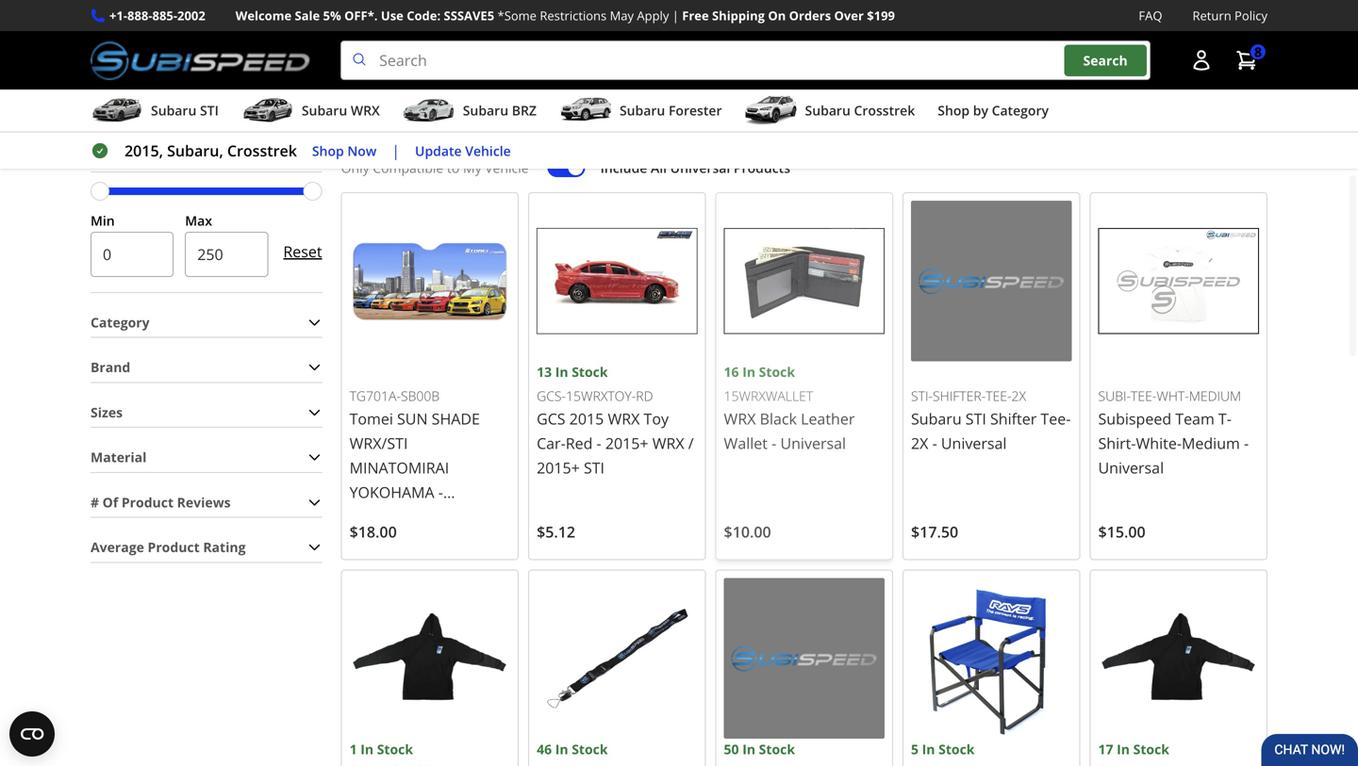 Task type: vqa. For each thing, say whether or not it's contained in the screenshot.
Sort By:
yes



Task type: describe. For each thing, give the bounding box(es) containing it.
category
[[992, 102, 1049, 119]]

policy
[[1235, 7, 1268, 24]]

average product rating button
[[91, 533, 322, 562]]

885-
[[152, 7, 177, 24]]

medium
[[1189, 387, 1241, 405]]

tomei
[[350, 409, 393, 429]]

16
[[724, 363, 739, 381]]

update vehicle
[[415, 142, 511, 160]]

13 in stock gcs-15wrxtoy-rd gcs 2015 wrx toy car-red - 2015+ wrx / 2015+ sti
[[537, 363, 694, 478]]

shop for shop by category
[[938, 102, 970, 119]]

wrx/sti
[[350, 433, 408, 454]]

888-
[[127, 7, 152, 24]]

$10.00
[[724, 522, 771, 542]]

stock for 50 in stock
[[759, 741, 795, 759]]

code:
[[407, 7, 441, 24]]

tomei sun shade wrx/sti minatomirai yokohama - universal image
[[350, 201, 510, 362]]

shop for shop now
[[312, 142, 344, 160]]

gcs-
[[537, 387, 566, 405]]

return policy link
[[1193, 6, 1268, 26]]

yokohama
[[350, 482, 434, 503]]

a subaru brz thumbnail image image
[[402, 96, 455, 125]]

brand
[[91, 359, 130, 376]]

- inside tg701a-sb00b tomei sun shade wrx/sti minatomirai yokohama - universal
[[438, 482, 443, 503]]

shop now link
[[312, 140, 377, 162]]

vehicle inside button
[[465, 142, 511, 160]]

only
[[341, 159, 369, 177]]

131 results
[[341, 119, 411, 137]]

apply
[[637, 7, 669, 24]]

faq link
[[1139, 6, 1162, 26]]

$5.12
[[537, 522, 575, 542]]

13
[[537, 363, 552, 381]]

wrx inside subaru wrx dropdown button
[[351, 102, 380, 119]]

subaru inside sti-shifter-tee-2x subaru sti shifter tee- 2x - universal
[[911, 409, 962, 429]]

2015,
[[124, 141, 163, 161]]

by
[[973, 102, 988, 119]]

stock for 16 in stock 15wrxwallet wrx black leather wallet - universal
[[759, 363, 795, 381]]

subaru forester
[[620, 102, 722, 119]]

gcs
[[537, 409, 565, 429]]

return
[[1193, 7, 1231, 24]]

minatomirai
[[350, 458, 449, 478]]

in for 46 in stock
[[555, 741, 568, 759]]

subaru for subaru wrx
[[302, 102, 347, 119]]

1 horizontal spatial |
[[672, 7, 679, 24]]

subispeed key chain lanyard - universal image
[[537, 579, 697, 739]]

universal inside tg701a-sb00b tomei sun shade wrx/sti minatomirai yokohama - universal
[[350, 507, 415, 527]]

sti-shifter-tee-2x subaru sti shifter tee- 2x - universal
[[911, 387, 1071, 454]]

/
[[688, 433, 694, 454]]

Max text field
[[185, 232, 268, 277]]

sale
[[295, 7, 320, 24]]

my
[[463, 159, 482, 177]]

sort
[[1074, 119, 1100, 137]]

wrx down rd
[[608, 409, 640, 429]]

subispeed team t-shirt-white-medium - universal image
[[1098, 201, 1259, 362]]

subaru for subaru brz
[[463, 102, 508, 119]]

subaru,
[[167, 141, 223, 161]]

5%
[[323, 7, 341, 24]]

wrx inside 16 in stock 15wrxwallet wrx black leather wallet - universal
[[724, 409, 756, 429]]

subispeed logo image
[[91, 41, 310, 80]]

average
[[91, 539, 144, 557]]

subispeed repeated logo hoodie black medium image
[[350, 579, 510, 739]]

in for 1 in stock
[[360, 741, 374, 759]]

$18.00
[[350, 522, 397, 542]]

search
[[1083, 51, 1128, 69]]

5
[[911, 741, 919, 759]]

16 in stock 15wrxwallet wrx black leather wallet - universal
[[724, 363, 855, 454]]

subispeed repeated logo hoodie black x-large image
[[1098, 579, 1259, 739]]

1
[[350, 741, 357, 759]]

in for 5 in stock
[[922, 741, 935, 759]]

price button
[[91, 143, 322, 172]]

46
[[537, 741, 552, 759]]

t-
[[1218, 409, 1232, 429]]

sti inside "dropdown button"
[[200, 102, 219, 119]]

car-
[[537, 433, 566, 454]]

*some
[[498, 7, 537, 24]]

leather
[[801, 409, 855, 429]]

tee-
[[1041, 409, 1071, 429]]

stock for 13 in stock gcs-15wrxtoy-rd gcs 2015 wrx toy car-red - 2015+ wrx / 2015+ sti
[[572, 363, 608, 381]]

universal inside 16 in stock 15wrxwallet wrx black leather wallet - universal
[[780, 433, 846, 454]]

results
[[367, 119, 411, 137]]

category button
[[91, 308, 322, 337]]

subaru for subaru crosstrek
[[805, 102, 851, 119]]

subispeed repeated logo t-shirt (black) - size l image
[[724, 579, 885, 739]]

subaru for subaru sti
[[151, 102, 197, 119]]

sssave5
[[444, 7, 494, 24]]

category
[[91, 313, 150, 331]]

sti inside 13 in stock gcs-15wrxtoy-rd gcs 2015 wrx toy car-red - 2015+ wrx / 2015+ sti
[[584, 458, 605, 478]]

shop now
[[312, 142, 377, 160]]

shop by category button
[[938, 93, 1049, 131]]

stock for 1 in stock
[[377, 741, 413, 759]]

sun
[[397, 409, 428, 429]]

$199
[[867, 7, 895, 24]]

8 button
[[1226, 42, 1268, 79]]

universal inside subi-tee-wht-medium subispeed team t- shirt-white-medium - universal
[[1098, 458, 1164, 478]]

to
[[447, 159, 460, 177]]

brz
[[512, 102, 537, 119]]

wrx black leather wallet - universal image
[[724, 201, 885, 362]]

rating
[[203, 539, 246, 557]]

shipping
[[712, 7, 765, 24]]

1 vertical spatial 2x
[[911, 433, 928, 454]]

include
[[600, 159, 647, 177]]

wht-
[[1157, 387, 1189, 405]]

in for 50 in stock
[[742, 741, 755, 759]]

brand button
[[91, 353, 322, 382]]

search input field
[[341, 41, 1151, 80]]

in for 13 in stock gcs-15wrxtoy-rd gcs 2015 wrx toy car-red - 2015+ wrx / 2015+ sti
[[555, 363, 568, 381]]

featured
[[610, 41, 705, 72]]

on
[[768, 7, 786, 24]]

$17.50
[[911, 522, 958, 542]]

price
[[91, 148, 123, 166]]

toy
[[644, 409, 669, 429]]

orders
[[789, 7, 831, 24]]

#
[[91, 494, 99, 512]]

stock for 46 in stock
[[572, 741, 608, 759]]

rd
[[636, 387, 653, 405]]

shifter-
[[933, 387, 986, 405]]

17 in stock
[[1098, 741, 1169, 759]]

tg701a-sb00b tomei sun shade wrx/sti minatomirai yokohama - universal
[[350, 387, 480, 527]]

forester
[[669, 102, 722, 119]]

shop for shop featured products
[[550, 41, 605, 72]]

a subaru sti thumbnail image image
[[91, 96, 143, 125]]

may
[[610, 7, 634, 24]]



Task type: locate. For each thing, give the bounding box(es) containing it.
crosstrek inside dropdown button
[[854, 102, 915, 119]]

a subaru forester thumbnail image image
[[559, 96, 612, 125]]

welcome sale 5% off*. use code: sssave5 *some restrictions may apply | free shipping on orders over $199
[[236, 7, 895, 24]]

50 in stock
[[724, 741, 795, 759]]

2x down "sti-"
[[911, 433, 928, 454]]

subaru wrx
[[302, 102, 380, 119]]

- right medium at bottom
[[1244, 433, 1249, 454]]

2015+
[[605, 433, 648, 454], [537, 458, 580, 478]]

wrx up now
[[351, 102, 380, 119]]

in right 16
[[742, 363, 755, 381]]

button image
[[1190, 49, 1213, 72]]

universal right the all
[[670, 159, 730, 177]]

free
[[682, 7, 709, 24]]

1 horizontal spatial tee-
[[1131, 387, 1157, 405]]

products
[[711, 41, 808, 72]]

subaru up subaru,
[[151, 102, 197, 119]]

universal down shirt-
[[1098, 458, 1164, 478]]

subaru up shop now
[[302, 102, 347, 119]]

0 horizontal spatial 2x
[[911, 433, 928, 454]]

0 vertical spatial product
[[122, 494, 174, 512]]

update vehicle button
[[415, 140, 511, 162]]

welcome
[[236, 7, 292, 24]]

+1-888-885-2002 link
[[109, 6, 205, 26]]

50
[[724, 741, 739, 759]]

in right 50 on the bottom of page
[[742, 741, 755, 759]]

0 horizontal spatial tee-
[[986, 387, 1012, 405]]

subi-
[[1098, 387, 1131, 405]]

product down # of product reviews
[[148, 539, 200, 557]]

stock right 46
[[572, 741, 608, 759]]

0 vertical spatial 2015+
[[605, 433, 648, 454]]

minimum slider
[[91, 182, 109, 201]]

1 vertical spatial crosstrek
[[227, 141, 297, 161]]

1 horizontal spatial crosstrek
[[854, 102, 915, 119]]

gcs 2015 wrx toy car-red - 2015+ wrx / 2015+ sti image
[[537, 201, 697, 362]]

use
[[381, 7, 404, 24]]

in for 17 in stock
[[1117, 741, 1130, 759]]

8
[[1254, 43, 1262, 61]]

- inside 13 in stock gcs-15wrxtoy-rd gcs 2015 wrx toy car-red - 2015+ wrx / 2015+ sti
[[597, 433, 601, 454]]

- down black
[[772, 433, 776, 454]]

wrx left "/"
[[652, 433, 684, 454]]

+1-
[[109, 7, 127, 24]]

reset button
[[283, 229, 322, 275]]

# of product reviews
[[91, 494, 231, 512]]

15wrxwallet
[[724, 387, 813, 405]]

shop inside dropdown button
[[938, 102, 970, 119]]

min
[[91, 212, 115, 230]]

reviews
[[177, 494, 231, 512]]

stock inside 16 in stock 15wrxwallet wrx black leather wallet - universal
[[759, 363, 795, 381]]

1 in stock
[[350, 741, 413, 759]]

17
[[1098, 741, 1113, 759]]

sti down shifter-
[[966, 409, 986, 429]]

subaru inside "dropdown button"
[[151, 102, 197, 119]]

2015
[[569, 409, 604, 429]]

subaru
[[151, 102, 197, 119], [302, 102, 347, 119], [463, 102, 508, 119], [620, 102, 665, 119], [805, 102, 851, 119], [911, 409, 962, 429]]

- right red
[[597, 433, 601, 454]]

restrictions
[[540, 7, 607, 24]]

0 vertical spatial |
[[672, 7, 679, 24]]

material
[[91, 449, 147, 466]]

2002
[[177, 7, 205, 24]]

0 horizontal spatial |
[[392, 141, 400, 161]]

sb00b
[[401, 387, 440, 405]]

stock inside 13 in stock gcs-15wrxtoy-rd gcs 2015 wrx toy car-red - 2015+ wrx / 2015+ sti
[[572, 363, 608, 381]]

- inside sti-shifter-tee-2x subaru sti shifter tee- 2x - universal
[[932, 433, 937, 454]]

red
[[566, 433, 593, 454]]

in inside 13 in stock gcs-15wrxtoy-rd gcs 2015 wrx toy car-red - 2015+ wrx / 2015+ sti
[[555, 363, 568, 381]]

now
[[347, 142, 377, 160]]

2015, subaru, crosstrek
[[124, 141, 297, 161]]

2 horizontal spatial sti
[[966, 409, 986, 429]]

universal down yokohama on the left bottom of page
[[350, 507, 415, 527]]

shop down 'restrictions'
[[550, 41, 605, 72]]

maximum slider
[[303, 182, 322, 201]]

universal inside sti-shifter-tee-2x subaru sti shifter tee- 2x - universal
[[941, 433, 1007, 454]]

- inside subi-tee-wht-medium subispeed team t- shirt-white-medium - universal
[[1244, 433, 1249, 454]]

tee- up 'shifter'
[[986, 387, 1012, 405]]

0 vertical spatial sti
[[200, 102, 219, 119]]

of
[[102, 494, 118, 512]]

in inside 16 in stock 15wrxwallet wrx black leather wallet - universal
[[742, 363, 755, 381]]

5 in stock
[[911, 741, 975, 759]]

material button
[[91, 443, 322, 472]]

tee- inside sti-shifter-tee-2x subaru sti shifter tee- 2x - universal
[[986, 387, 1012, 405]]

subaru brz button
[[402, 93, 537, 131]]

product right of
[[122, 494, 174, 512]]

subaru down "sti-"
[[911, 409, 962, 429]]

2 horizontal spatial shop
[[938, 102, 970, 119]]

subaru inside dropdown button
[[620, 102, 665, 119]]

in for 16 in stock 15wrxwallet wrx black leather wallet - universal
[[742, 363, 755, 381]]

15wrxtoy-
[[566, 387, 636, 405]]

subaru wrx button
[[241, 93, 380, 131]]

products
[[734, 159, 790, 177]]

subaru brz
[[463, 102, 537, 119]]

black
[[760, 409, 797, 429]]

1 vertical spatial sti
[[966, 409, 986, 429]]

- down 'minatomirai' on the bottom of the page
[[438, 482, 443, 503]]

sti up 2015, subaru, crosstrek
[[200, 102, 219, 119]]

rays engineering blue folding chair - universal image
[[911, 579, 1072, 739]]

1 vertical spatial |
[[392, 141, 400, 161]]

0 horizontal spatial shop
[[312, 142, 344, 160]]

- down "sti-"
[[932, 433, 937, 454]]

stock right "5" at the bottom
[[939, 741, 975, 759]]

wallet
[[724, 433, 768, 454]]

subaru right a subaru crosstrek thumbnail image
[[805, 102, 851, 119]]

tee- inside subi-tee-wht-medium subispeed team t- shirt-white-medium - universal
[[1131, 387, 1157, 405]]

1 tee- from the left
[[986, 387, 1012, 405]]

2 vertical spatial shop
[[312, 142, 344, 160]]

| down results
[[392, 141, 400, 161]]

in right 17
[[1117, 741, 1130, 759]]

subaru left brz
[[463, 102, 508, 119]]

subispeed
[[1098, 409, 1171, 429]]

average product rating
[[91, 539, 246, 557]]

stock right 50 on the bottom of page
[[759, 741, 795, 759]]

shifter
[[990, 409, 1037, 429]]

white-
[[1136, 433, 1182, 454]]

subaru left 'forester'
[[620, 102, 665, 119]]

0 vertical spatial 2x
[[1012, 387, 1026, 405]]

shop by category
[[938, 102, 1049, 119]]

in right "5" at the bottom
[[922, 741, 935, 759]]

vehicle right my
[[485, 159, 529, 177]]

2015+ down car-
[[537, 458, 580, 478]]

subaru crosstrek button
[[745, 93, 915, 131]]

a subaru crosstrek thumbnail image image
[[745, 96, 797, 125]]

subaru sti shifter tee-2x - universal image
[[911, 201, 1072, 362]]

include all universal products
[[600, 159, 790, 177]]

stock right 17
[[1133, 741, 1169, 759]]

1 vertical spatial product
[[148, 539, 200, 557]]

in right 46
[[555, 741, 568, 759]]

stock up 15wrxwallet
[[759, 363, 795, 381]]

0 horizontal spatial crosstrek
[[227, 141, 297, 161]]

|
[[672, 7, 679, 24], [392, 141, 400, 161]]

stock right 1
[[377, 741, 413, 759]]

tee- up subispeed at the bottom right of page
[[1131, 387, 1157, 405]]

only compatible to my vehicle
[[341, 159, 529, 177]]

1 horizontal spatial 2x
[[1012, 387, 1026, 405]]

universal down 'shifter'
[[941, 433, 1007, 454]]

0 vertical spatial crosstrek
[[854, 102, 915, 119]]

2x up 'shifter'
[[1012, 387, 1026, 405]]

0 horizontal spatial sti
[[200, 102, 219, 119]]

subaru forester button
[[559, 93, 722, 131]]

shop down 131
[[312, 142, 344, 160]]

1 horizontal spatial shop
[[550, 41, 605, 72]]

in right 13
[[555, 363, 568, 381]]

vehicle right to
[[465, 142, 511, 160]]

stock for 5 in stock
[[939, 741, 975, 759]]

search button
[[1064, 45, 1147, 76]]

sti down red
[[584, 458, 605, 478]]

2 tee- from the left
[[1131, 387, 1157, 405]]

universal down leather
[[780, 433, 846, 454]]

# of product reviews button
[[91, 488, 322, 517]]

0 horizontal spatial 2015+
[[537, 458, 580, 478]]

sti inside sti-shifter-tee-2x subaru sti shifter tee- 2x - universal
[[966, 409, 986, 429]]

update
[[415, 142, 462, 160]]

1 vertical spatial shop
[[938, 102, 970, 119]]

stock
[[759, 363, 795, 381], [572, 363, 608, 381], [377, 741, 413, 759], [759, 741, 795, 759], [572, 741, 608, 759], [939, 741, 975, 759], [1133, 741, 1169, 759]]

1 horizontal spatial 2015+
[[605, 433, 648, 454]]

1 horizontal spatial sti
[[584, 458, 605, 478]]

Min text field
[[91, 232, 174, 277]]

subaru sti button
[[91, 93, 219, 131]]

tg701a-
[[350, 387, 401, 405]]

1 vertical spatial 2015+
[[537, 458, 580, 478]]

wrx up wallet
[[724, 409, 756, 429]]

open widget image
[[9, 712, 55, 757]]

a subaru wrx thumbnail image image
[[241, 96, 294, 125]]

sort by:
[[1074, 119, 1123, 137]]

in right 1
[[360, 741, 374, 759]]

2 vertical spatial sti
[[584, 458, 605, 478]]

subaru for subaru forester
[[620, 102, 665, 119]]

max
[[185, 212, 212, 230]]

sti
[[200, 102, 219, 119], [966, 409, 986, 429], [584, 458, 605, 478]]

stock up 15wrxtoy-
[[572, 363, 608, 381]]

shop left the by
[[938, 102, 970, 119]]

| left free
[[672, 7, 679, 24]]

- inside 16 in stock 15wrxwallet wrx black leather wallet - universal
[[772, 433, 776, 454]]

0 vertical spatial shop
[[550, 41, 605, 72]]

sti-
[[911, 387, 933, 405]]

off*.
[[344, 7, 378, 24]]

$15.00
[[1098, 522, 1146, 542]]

2015+ down toy in the bottom left of the page
[[605, 433, 648, 454]]

shade
[[432, 409, 480, 429]]

stock for 17 in stock
[[1133, 741, 1169, 759]]



